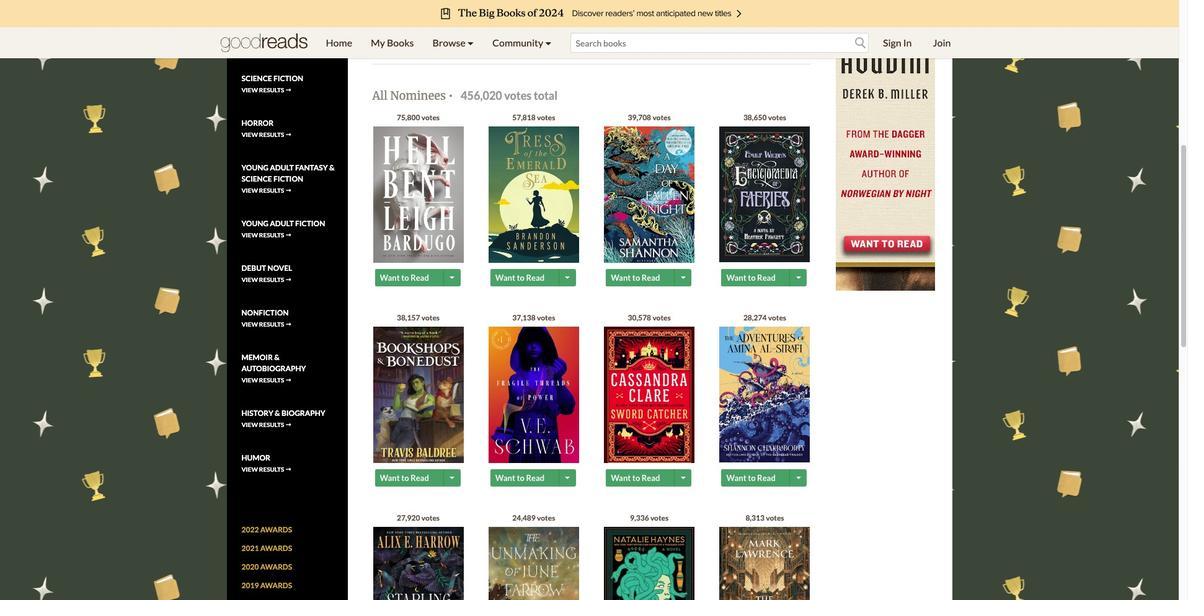Task type: vqa. For each thing, say whether or not it's contained in the screenshot.
Celebrate Women's History Month with New Nonfiction image
no



Task type: describe. For each thing, give the bounding box(es) containing it.
to for 37,138 votes
[[517, 473, 525, 483]]

want to read button for 57,818
[[490, 269, 560, 286]]

science inside young adult fantasy & science fiction view results →
[[242, 174, 272, 184]]

→ inside fantasy view results →
[[285, 42, 292, 49]]

fantasy view results →
[[242, 29, 292, 49]]

advertisement element
[[836, 0, 935, 291]]

votes for 9,336 votes
[[650, 513, 669, 522]]

home
[[326, 37, 352, 48]]

votes for 8,313 votes
[[766, 513, 784, 522]]

awards for 2020 awards
[[260, 563, 292, 572]]

total
[[534, 89, 558, 102]]

biography
[[281, 409, 325, 418]]

→ inside horror view results →
[[285, 131, 292, 138]]

debut
[[242, 264, 266, 273]]

want to read button for 28,274
[[721, 469, 792, 487]]

results inside humor view results →
[[259, 466, 284, 473]]

→ inside science fiction view results →
[[285, 86, 292, 94]]

the book that wouldn't burn by mark  lawrence image
[[720, 527, 810, 600]]

want for 30,578
[[611, 473, 631, 483]]

all nominees • 456,020 votes total
[[372, 89, 558, 103]]

37,138 votes
[[512, 313, 555, 322]]

adult for fiction
[[270, 163, 294, 173]]

votes for 28,274 votes
[[768, 313, 786, 322]]

menu containing home
[[317, 27, 561, 58]]

2020 awards link
[[242, 563, 292, 572]]

to for 57,818 votes
[[517, 273, 525, 283]]

▾ for browse ▾
[[467, 37, 474, 48]]

57,818 votes
[[512, 113, 555, 122]]

want to read for 30,578 votes
[[611, 473, 660, 483]]

votes for 39,708 votes
[[653, 113, 671, 122]]

to for 75,800 votes
[[401, 273, 409, 283]]

results inside science fiction view results →
[[259, 86, 284, 94]]

2021 awards link
[[242, 544, 292, 553]]

votes for 38,650 votes
[[768, 113, 786, 122]]

the fragile threads of power by v.e. schwab image
[[489, 327, 579, 464]]

votes for 38,157 votes
[[421, 313, 440, 322]]

emily wilde's encyclopaedia of faeries by heather fawcett image
[[720, 126, 810, 262]]

view inside science fiction view results →
[[242, 86, 258, 94]]

want for 75,800
[[380, 273, 400, 283]]

science fiction view results →
[[242, 74, 303, 94]]

want to read button for 37,138
[[490, 469, 560, 487]]

30,578
[[628, 313, 651, 322]]

Search books text field
[[570, 33, 869, 53]]

9,336
[[630, 513, 649, 522]]

horror view results →
[[242, 119, 292, 138]]

sign in link
[[874, 27, 921, 58]]

8,313 votes
[[746, 513, 784, 522]]

want for 37,138
[[495, 473, 515, 483]]

view inside horror view results →
[[242, 131, 258, 138]]

38,157
[[397, 313, 420, 322]]

2022
[[242, 525, 259, 535]]

young for results
[[242, 219, 268, 228]]

2020 awards
[[242, 563, 292, 572]]

the unmaking of june farrow by adrienne young image
[[489, 527, 579, 600]]

to for 39,708 votes
[[632, 273, 640, 283]]

→ inside history & biography view results →
[[285, 421, 292, 429]]

fantasy inside fantasy view results →
[[242, 29, 274, 39]]

→ inside memoir & autobiography view results →
[[285, 377, 292, 384]]

young adult fantasy & science fiction view results →
[[242, 163, 335, 194]]

humor
[[242, 453, 270, 463]]

results inside history & biography view results →
[[259, 421, 284, 429]]

fiction inside science fiction view results →
[[273, 74, 303, 83]]

a day of fallen night by samantha    shannon image
[[604, 126, 695, 265]]

27,920
[[397, 513, 420, 522]]

view inside young adult fantasy & science fiction view results →
[[242, 187, 258, 194]]

home link
[[317, 27, 362, 58]]

fantasy inside young adult fantasy & science fiction view results →
[[295, 163, 328, 173]]

browse ▾
[[433, 37, 474, 48]]

sword catcher by cassandra clare image
[[604, 327, 695, 466]]

view inside memoir & autobiography view results →
[[242, 377, 258, 384]]

want to read for 38,650 votes
[[726, 273, 776, 283]]

debut novel view results →
[[242, 264, 292, 284]]

view inside humor view results →
[[242, 466, 258, 473]]

want for 38,650
[[726, 273, 746, 283]]

history
[[242, 409, 273, 418]]

▾ for community ▾
[[545, 37, 552, 48]]

2021 awards
[[242, 544, 292, 553]]

votes inside all nominees • 456,020 votes total
[[504, 89, 532, 102]]

votes for 57,818 votes
[[537, 113, 555, 122]]

read for 37,138
[[526, 473, 545, 483]]

& inside young adult fantasy & science fiction view results →
[[329, 163, 335, 173]]

starling house by alix e. harrow image
[[373, 527, 464, 600]]

tress of the emerald sea by brandon sanderson image
[[489, 126, 579, 266]]

horror
[[242, 119, 273, 128]]

view inside fantasy view results →
[[242, 42, 258, 49]]

2019
[[242, 581, 259, 591]]

want for 57,818
[[495, 273, 515, 283]]

results inside debut novel view results →
[[259, 276, 284, 284]]

humor view results →
[[242, 453, 292, 473]]

Search for books to add to your shelves search field
[[570, 33, 869, 53]]



Task type: locate. For each thing, give the bounding box(es) containing it.
view down debut
[[242, 276, 258, 284]]

6 view from the top
[[242, 276, 258, 284]]

votes right the "38,650"
[[768, 113, 786, 122]]

4 results from the top
[[259, 187, 284, 194]]

39,708
[[628, 113, 651, 122]]

all
[[372, 89, 388, 103]]

want to read for 39,708 votes
[[611, 273, 660, 283]]

results up horror
[[259, 86, 284, 94]]

read up 9,336 votes
[[642, 473, 660, 483]]

•
[[449, 89, 453, 103]]

10 → from the top
[[285, 466, 292, 473]]

community
[[492, 37, 543, 48]]

read up 37,138 votes
[[526, 273, 545, 283]]

votes for 75,800 votes
[[421, 113, 440, 122]]

want to read up '28,274'
[[726, 273, 776, 283]]

read
[[411, 273, 429, 283], [526, 273, 545, 283], [642, 273, 660, 283], [757, 273, 776, 283], [411, 473, 429, 483], [526, 473, 545, 483], [642, 473, 660, 483], [757, 473, 776, 483]]

10 results from the top
[[259, 466, 284, 473]]

2 young from the top
[[242, 219, 268, 228]]

community ▾
[[492, 37, 552, 48]]

votes
[[504, 89, 532, 102], [421, 113, 440, 122], [537, 113, 555, 122], [653, 113, 671, 122], [768, 113, 786, 122], [421, 313, 440, 322], [537, 313, 555, 322], [653, 313, 671, 322], [768, 313, 786, 322], [421, 513, 440, 522], [537, 513, 555, 522], [650, 513, 669, 522], [766, 513, 784, 522]]

memoir
[[242, 353, 273, 362]]

→ down novel
[[285, 276, 292, 284]]

want to read button up 24,489
[[490, 469, 560, 487]]

37,138
[[512, 313, 536, 322]]

8 results from the top
[[259, 377, 284, 384]]

▾ right community
[[545, 37, 552, 48]]

8,313
[[746, 513, 765, 522]]

28,274
[[743, 313, 767, 322]]

2 vertical spatial fiction
[[295, 219, 325, 228]]

0 vertical spatial hell bent by leigh bardugo image
[[384, 0, 474, 49]]

2022 awards
[[242, 525, 292, 535]]

1 ▾ from the left
[[467, 37, 474, 48]]

young for science
[[242, 163, 268, 173]]

want to read up 8,313
[[726, 473, 776, 483]]

2 awards from the top
[[260, 544, 292, 553]]

to up '28,274'
[[748, 273, 756, 283]]

sign in
[[883, 37, 912, 48]]

→ inside young adult fantasy & science fiction view results →
[[285, 187, 292, 194]]

8 view from the top
[[242, 377, 258, 384]]

fantasy
[[242, 29, 274, 39], [295, 163, 328, 173]]

nominees
[[390, 89, 446, 103]]

awards for 2022 awards
[[260, 525, 292, 535]]

science down fantasy view results →
[[242, 74, 272, 83]]

75,800 votes
[[397, 113, 440, 122]]

want to read up 9,336
[[611, 473, 660, 483]]

1 vertical spatial &
[[274, 353, 280, 362]]

75,800
[[397, 113, 420, 122]]

view inside history & biography view results →
[[242, 421, 258, 429]]

2021
[[242, 544, 259, 553]]

38,650
[[743, 113, 767, 122]]

young adult fiction view results →
[[242, 219, 325, 239]]

want to read button for 39,708
[[606, 269, 676, 286]]

38,157 votes
[[397, 313, 440, 322]]

the adventures of amina al-sirafi by shannon chakraborty image
[[720, 327, 810, 462]]

want to read
[[380, 273, 429, 283], [495, 273, 545, 283], [611, 273, 660, 283], [726, 273, 776, 283], [380, 473, 429, 483], [495, 473, 545, 483], [611, 473, 660, 483], [726, 473, 776, 483]]

0 vertical spatial fiction
[[273, 74, 303, 83]]

want for 39,708
[[611, 273, 631, 283]]

votes right 38,157
[[421, 313, 440, 322]]

▾ right browse
[[467, 37, 474, 48]]

want to read button up 8,313
[[721, 469, 792, 487]]

want to read for 75,800 votes
[[380, 273, 429, 283]]

24,489 votes
[[512, 513, 555, 522]]

votes right '28,274'
[[768, 313, 786, 322]]

awards up 2019 awards 'link'
[[260, 563, 292, 572]]

30,578 votes
[[628, 313, 671, 322]]

results down horror
[[259, 131, 284, 138]]

view down humor
[[242, 466, 258, 473]]

to up 9,336
[[632, 473, 640, 483]]

to up 30,578
[[632, 273, 640, 283]]

view up horror
[[242, 86, 258, 94]]

9,336 votes
[[630, 513, 669, 522]]

6 results from the top
[[259, 276, 284, 284]]

38,650 votes
[[743, 113, 786, 122]]

7 view from the top
[[242, 321, 258, 328]]

456,020
[[461, 89, 502, 102]]

1 view from the top
[[242, 42, 258, 49]]

my
[[371, 37, 385, 48]]

adult up novel
[[270, 219, 294, 228]]

read for 28,274
[[757, 473, 776, 483]]

nonfiction
[[242, 308, 289, 318]]

community ▾ button
[[483, 27, 561, 58]]

my books
[[371, 37, 414, 48]]

→ down "nonfiction"
[[285, 321, 292, 328]]

→ inside young adult fiction view results →
[[285, 232, 292, 239]]

young up debut
[[242, 219, 268, 228]]

want up 30,578
[[611, 273, 631, 283]]

autobiography
[[242, 364, 306, 373]]

votes right 75,800
[[421, 113, 440, 122]]

5 results from the top
[[259, 232, 284, 239]]

want to read button up '28,274'
[[721, 269, 792, 286]]

fiction down fantasy view results →
[[273, 74, 303, 83]]

want to read button for 38,650
[[721, 269, 792, 286]]

view down "nonfiction"
[[242, 321, 258, 328]]

→ up science fiction view results →
[[285, 42, 292, 49]]

novel
[[267, 264, 292, 273]]

adult inside young adult fiction view results →
[[270, 219, 294, 228]]

2019 awards
[[242, 581, 292, 591]]

to up 38,157
[[401, 273, 409, 283]]

2 vertical spatial &
[[275, 409, 280, 418]]

results down the "autobiography"
[[259, 377, 284, 384]]

votes right 39,708
[[653, 113, 671, 122]]

5 view from the top
[[242, 232, 258, 239]]

read up '38,157 votes'
[[411, 273, 429, 283]]

2 ▾ from the left
[[545, 37, 552, 48]]

want to read for 38,157 votes
[[380, 473, 429, 483]]

9 view from the top
[[242, 421, 258, 429]]

results inside young adult fiction view results →
[[259, 232, 284, 239]]

want up 37,138
[[495, 273, 515, 283]]

results down humor
[[259, 466, 284, 473]]

results inside fantasy view results →
[[259, 42, 284, 49]]

1 horizontal spatial fantasy
[[295, 163, 328, 173]]

results inside young adult fantasy & science fiction view results →
[[259, 187, 284, 194]]

votes for 37,138 votes
[[537, 313, 555, 322]]

1 vertical spatial science
[[242, 174, 272, 184]]

→
[[285, 42, 292, 49], [285, 86, 292, 94], [285, 131, 292, 138], [285, 187, 292, 194], [285, 232, 292, 239], [285, 276, 292, 284], [285, 321, 292, 328], [285, 377, 292, 384], [285, 421, 292, 429], [285, 466, 292, 473]]

10 view from the top
[[242, 466, 258, 473]]

books
[[387, 37, 414, 48]]

want to read for 37,138 votes
[[495, 473, 545, 483]]

view
[[242, 42, 258, 49], [242, 86, 258, 94], [242, 131, 258, 138], [242, 187, 258, 194], [242, 232, 258, 239], [242, 276, 258, 284], [242, 321, 258, 328], [242, 377, 258, 384], [242, 421, 258, 429], [242, 466, 258, 473]]

3 view from the top
[[242, 131, 258, 138]]

read up 28,274 votes
[[757, 273, 776, 283]]

6 → from the top
[[285, 276, 292, 284]]

science
[[242, 74, 272, 83], [242, 174, 272, 184]]

0 vertical spatial science
[[242, 74, 272, 83]]

results down history
[[259, 421, 284, 429]]

want up 38,157
[[380, 273, 400, 283]]

1 horizontal spatial ▾
[[545, 37, 552, 48]]

to
[[401, 273, 409, 283], [517, 273, 525, 283], [632, 273, 640, 283], [748, 273, 756, 283], [401, 473, 409, 483], [517, 473, 525, 483], [632, 473, 640, 483], [748, 473, 756, 483]]

awards down "2020 awards" link
[[260, 581, 292, 591]]

view inside young adult fiction view results →
[[242, 232, 258, 239]]

view inside debut novel view results →
[[242, 276, 258, 284]]

read for 75,800
[[411, 273, 429, 283]]

votes for 30,578 votes
[[653, 313, 671, 322]]

read up 8,313 votes
[[757, 473, 776, 483]]

view inside nonfiction view results →
[[242, 321, 258, 328]]

0 vertical spatial &
[[329, 163, 335, 173]]

9 → from the top
[[285, 421, 292, 429]]

& inside history & biography view results →
[[275, 409, 280, 418]]

want to read button up 38,157
[[375, 269, 445, 286]]

fiction inside young adult fantasy & science fiction view results →
[[273, 174, 303, 184]]

science inside science fiction view results →
[[242, 74, 272, 83]]

1 science from the top
[[242, 74, 272, 83]]

want up '28,274'
[[726, 273, 746, 283]]

browse ▾ button
[[423, 27, 483, 58]]

results up novel
[[259, 232, 284, 239]]

& for history & biography
[[275, 409, 280, 418]]

to for 30,578 votes
[[632, 473, 640, 483]]

votes right 24,489
[[537, 513, 555, 522]]

results inside nonfiction view results →
[[259, 321, 284, 328]]

view down memoir on the left bottom
[[242, 377, 258, 384]]

view down history
[[242, 421, 258, 429]]

want to read up 38,157
[[380, 273, 429, 283]]

0 vertical spatial young
[[242, 163, 268, 173]]

want to read up 27,920 in the left of the page
[[380, 473, 429, 483]]

votes for 27,920 votes
[[421, 513, 440, 522]]

2 results from the top
[[259, 86, 284, 94]]

→ down the "autobiography"
[[285, 377, 292, 384]]

27,920 votes
[[397, 513, 440, 522]]

votes right 37,138
[[537, 313, 555, 322]]

awards
[[260, 525, 292, 535], [260, 544, 292, 553], [260, 563, 292, 572], [260, 581, 292, 591]]

join
[[933, 37, 951, 48]]

want
[[380, 273, 400, 283], [495, 273, 515, 283], [611, 273, 631, 283], [726, 273, 746, 283], [380, 473, 400, 483], [495, 473, 515, 483], [611, 473, 631, 483], [726, 473, 746, 483]]

want up 27,920 in the left of the page
[[380, 473, 400, 483]]

3 results from the top
[[259, 131, 284, 138]]

young inside young adult fiction view results →
[[242, 219, 268, 228]]

nonfiction view results →
[[242, 308, 292, 328]]

3 → from the top
[[285, 131, 292, 138]]

results down novel
[[259, 276, 284, 284]]

to up 24,489
[[517, 473, 525, 483]]

2020
[[242, 563, 259, 572]]

read for 38,157
[[411, 473, 429, 483]]

in
[[903, 37, 912, 48]]

→ up novel
[[285, 232, 292, 239]]

results inside horror view results →
[[259, 131, 284, 138]]

2022 awards link
[[242, 525, 292, 535]]

→ inside nonfiction view results →
[[285, 321, 292, 328]]

→ down history & biography view results →
[[285, 466, 292, 473]]

read for 57,818
[[526, 273, 545, 283]]

& inside memoir & autobiography view results →
[[274, 353, 280, 362]]

want to read up 24,489
[[495, 473, 545, 483]]

results
[[259, 42, 284, 49], [259, 86, 284, 94], [259, 131, 284, 138], [259, 187, 284, 194], [259, 232, 284, 239], [259, 276, 284, 284], [259, 321, 284, 328], [259, 377, 284, 384], [259, 421, 284, 429], [259, 466, 284, 473]]

browse
[[433, 37, 466, 48]]

want to read for 28,274 votes
[[726, 473, 776, 483]]

2 → from the top
[[285, 86, 292, 94]]

0 vertical spatial adult
[[270, 163, 294, 173]]

my books link
[[362, 27, 423, 58]]

→ up young adult fiction view results →
[[285, 187, 292, 194]]

7 results from the top
[[259, 321, 284, 328]]

7 → from the top
[[285, 321, 292, 328]]

fiction up young adult fiction view results →
[[273, 174, 303, 184]]

5 → from the top
[[285, 232, 292, 239]]

votes right 8,313
[[766, 513, 784, 522]]

want to read up 30,578
[[611, 273, 660, 283]]

& for memoir & autobiography
[[274, 353, 280, 362]]

want for 28,274
[[726, 473, 746, 483]]

hell bent by leigh bardugo image
[[384, 0, 474, 49], [373, 126, 464, 264]]

→ inside debut novel view results →
[[285, 276, 292, 284]]

24,489
[[512, 513, 536, 522]]

adult for →
[[270, 219, 294, 228]]

young down horror view results →
[[242, 163, 268, 173]]

want up 24,489
[[495, 473, 515, 483]]

want to read button up 30,578
[[606, 269, 676, 286]]

1 results from the top
[[259, 42, 284, 49]]

to for 28,274 votes
[[748, 473, 756, 483]]

57,818
[[512, 113, 536, 122]]

0 horizontal spatial fantasy
[[242, 29, 274, 39]]

stone blind by natalie haynes image
[[604, 527, 695, 600]]

want to read button
[[375, 269, 445, 286], [490, 269, 560, 286], [606, 269, 676, 286], [721, 269, 792, 286], [375, 469, 445, 487], [490, 469, 560, 487], [606, 469, 676, 487], [721, 469, 792, 487]]

8 → from the top
[[285, 377, 292, 384]]

to up 8,313
[[748, 473, 756, 483]]

4 awards from the top
[[260, 581, 292, 591]]

1 young from the top
[[242, 163, 268, 173]]

votes down total
[[537, 113, 555, 122]]

want to read button for 38,157
[[375, 469, 445, 487]]

4 view from the top
[[242, 187, 258, 194]]

read up 27,920 votes
[[411, 473, 429, 483]]

awards down 2022 awards
[[260, 544, 292, 553]]

science down horror view results →
[[242, 174, 272, 184]]

adult down horror view results →
[[270, 163, 294, 173]]

0 horizontal spatial ▾
[[467, 37, 474, 48]]

want up 8,313
[[726, 473, 746, 483]]

want to read up 37,138
[[495, 273, 545, 283]]

view up science fiction view results →
[[242, 42, 258, 49]]

votes right 9,336
[[650, 513, 669, 522]]

&
[[329, 163, 335, 173], [274, 353, 280, 362], [275, 409, 280, 418]]

read for 30,578
[[642, 473, 660, 483]]

results inside memoir & autobiography view results →
[[259, 377, 284, 384]]

2 adult from the top
[[270, 219, 294, 228]]

results up science fiction view results →
[[259, 42, 284, 49]]

to for 38,650 votes
[[748, 273, 756, 283]]

view up young adult fiction view results →
[[242, 187, 258, 194]]

fiction down young adult fantasy & science fiction view results →
[[295, 219, 325, 228]]

1 awards from the top
[[260, 525, 292, 535]]

bookshops & bonedust by travis  baldree image
[[373, 327, 464, 465]]

fiction
[[273, 74, 303, 83], [273, 174, 303, 184], [295, 219, 325, 228]]

want to read button up 37,138
[[490, 269, 560, 286]]

want up 9,336
[[611, 473, 631, 483]]

memoir & autobiography view results →
[[242, 353, 306, 384]]

9 results from the top
[[259, 421, 284, 429]]

view up debut
[[242, 232, 258, 239]]

→ up horror view results →
[[285, 86, 292, 94]]

to up 37,138
[[517, 273, 525, 283]]

awards for 2019 awards
[[260, 581, 292, 591]]

results up young adult fiction view results →
[[259, 187, 284, 194]]

3 awards from the top
[[260, 563, 292, 572]]

want for 38,157
[[380, 473, 400, 483]]

1 vertical spatial young
[[242, 219, 268, 228]]

want to read button for 75,800
[[375, 269, 445, 286]]

read for 38,650
[[757, 273, 776, 283]]

1 vertical spatial fantasy
[[295, 163, 328, 173]]

4 → from the top
[[285, 187, 292, 194]]

view down horror
[[242, 131, 258, 138]]

awards up 2021 awards link
[[260, 525, 292, 535]]

adult
[[270, 163, 294, 173], [270, 219, 294, 228]]

to for 38,157 votes
[[401, 473, 409, 483]]

0 vertical spatial fantasy
[[242, 29, 274, 39]]

the most anticipated books of 2024 image
[[93, 0, 1085, 27]]

want to read button up 9,336
[[606, 469, 676, 487]]

1 vertical spatial fiction
[[273, 174, 303, 184]]

to up 27,920 in the left of the page
[[401, 473, 409, 483]]

votes up 57,818
[[504, 89, 532, 102]]

awards for 2021 awards
[[260, 544, 292, 553]]

history & biography view results →
[[242, 409, 325, 429]]

want to read button up 27,920 in the left of the page
[[375, 469, 445, 487]]

votes right 30,578
[[653, 313, 671, 322]]

39,708 votes
[[628, 113, 671, 122]]

→ inside humor view results →
[[285, 466, 292, 473]]

2019 awards link
[[242, 581, 292, 591]]

read for 39,708
[[642, 273, 660, 283]]

1 vertical spatial hell bent by leigh bardugo image
[[373, 126, 464, 264]]

1 → from the top
[[285, 42, 292, 49]]

want to read button for 30,578
[[606, 469, 676, 487]]

→ up young adult fantasy & science fiction view results →
[[285, 131, 292, 138]]

votes for 24,489 votes
[[537, 513, 555, 522]]

want to read for 57,818 votes
[[495, 273, 545, 283]]

young inside young adult fantasy & science fiction view results →
[[242, 163, 268, 173]]

→ down biography
[[285, 421, 292, 429]]

fiction inside young adult fiction view results →
[[295, 219, 325, 228]]

▾
[[467, 37, 474, 48], [545, 37, 552, 48]]

adult inside young adult fantasy & science fiction view results →
[[270, 163, 294, 173]]

votes right 27,920 in the left of the page
[[421, 513, 440, 522]]

2 view from the top
[[242, 86, 258, 94]]

2 science from the top
[[242, 174, 272, 184]]

menu
[[317, 27, 561, 58]]

1 adult from the top
[[270, 163, 294, 173]]

join link
[[924, 27, 960, 58]]

sign
[[883, 37, 901, 48]]

28,274 votes
[[743, 313, 786, 322]]

young
[[242, 163, 268, 173], [242, 219, 268, 228]]

1 vertical spatial adult
[[270, 219, 294, 228]]

results down "nonfiction"
[[259, 321, 284, 328]]

read up 30,578 votes
[[642, 273, 660, 283]]

read up 24,489 votes
[[526, 473, 545, 483]]



